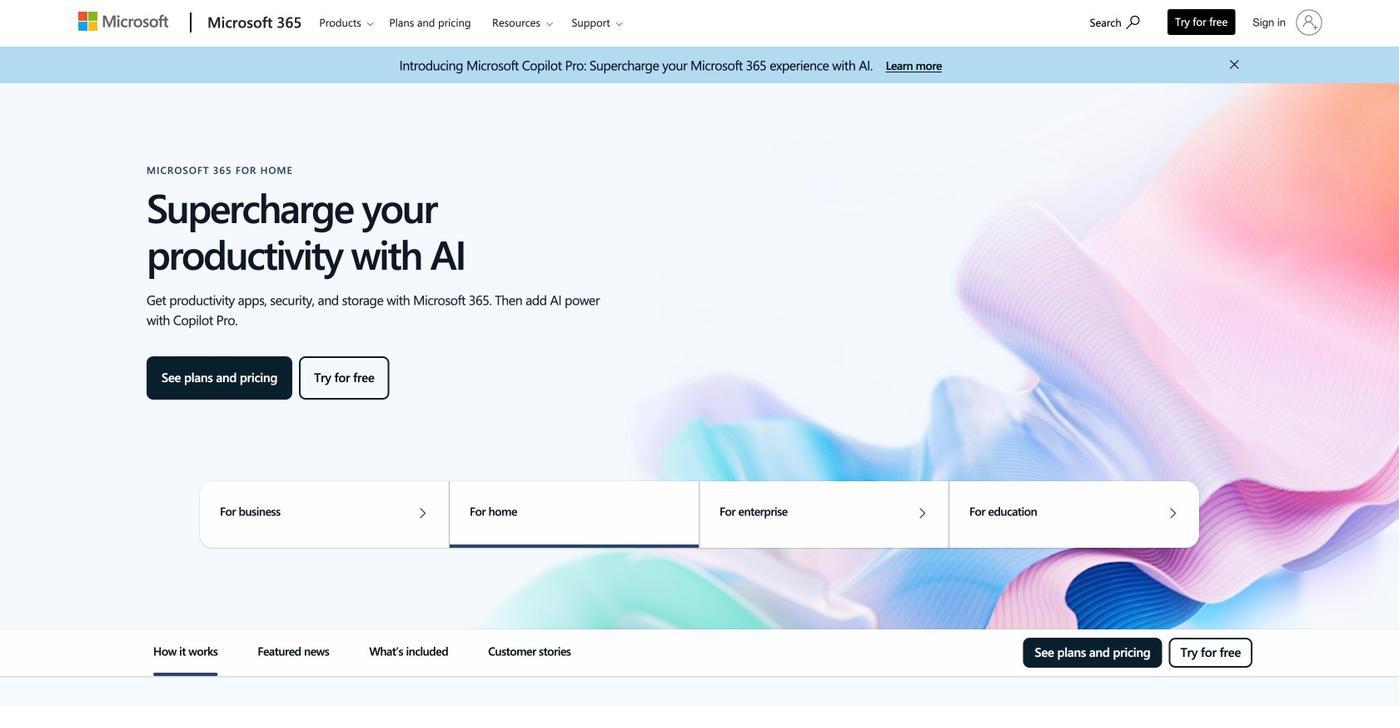 Task type: locate. For each thing, give the bounding box(es) containing it.
None search field
[[1081, 2, 1156, 40]]

alert
[[399, 55, 879, 75]]

how it works image
[[153, 673, 218, 676]]

microsoft image
[[78, 12, 168, 31]]



Task type: describe. For each thing, give the bounding box(es) containing it.
in page quick links element
[[77, 630, 1322, 676]]



Task type: vqa. For each thing, say whether or not it's contained in the screenshot.
Alert
yes



